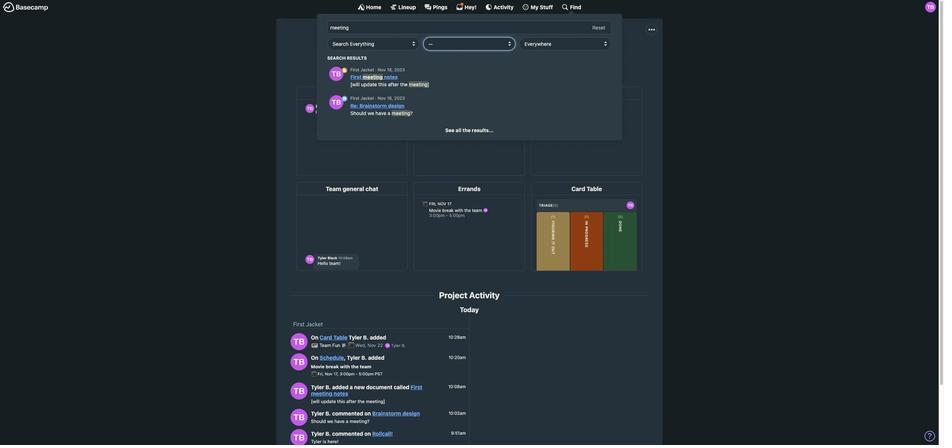 Task type: locate. For each thing, give the bounding box(es) containing it.
after inside first jacket · nov 16, 2023 first meeting notes [will update this after the meeting ]
[[388, 81, 399, 87]]

0 vertical spatial added
[[370, 334, 386, 341]]

of right jacket
[[408, 49, 414, 55]]

0 vertical spatial activity
[[494, 4, 514, 10]]

notes inside first jacket · nov 16, 2023 first meeting notes [will update this after the meeting ]
[[384, 74, 398, 80]]

activity
[[494, 4, 514, 10], [469, 290, 500, 300]]

· for brainstorm
[[375, 96, 377, 101]]

tyler black image
[[925, 2, 936, 12], [329, 67, 343, 81], [290, 333, 307, 350], [290, 353, 307, 370], [290, 382, 307, 400]]

1 horizontal spatial this
[[378, 81, 387, 87]]

2 · from the top
[[375, 96, 377, 101]]

b. up should we have a meeting?
[[325, 410, 331, 417]]

1 2023 from the top
[[394, 67, 405, 72]]

2 horizontal spatial a
[[388, 110, 390, 116]]

2023 down first jacket · nov 16, 2023 first meeting notes [will update this after the meeting ]
[[394, 96, 405, 101]]

meeting
[[363, 74, 383, 80], [409, 81, 428, 87], [392, 110, 410, 116], [311, 390, 332, 397]]

first inside first jacket let's create the first jacket of the company! i am thinking rabits and strips and colors! a lot of colors!
[[438, 33, 462, 46]]

tyler right 22
[[391, 343, 401, 348]]

1 vertical spatial brainstorm
[[372, 410, 401, 417]]

we down re: brainstorm design link
[[368, 110, 374, 116]]

first inside first jacket · nov 16, 2023 re: brainstorm design should we have a meeting ?
[[350, 96, 359, 101]]

1 vertical spatial commented
[[332, 430, 363, 437]]

have down re: brainstorm design link
[[375, 110, 386, 116]]

nov
[[378, 67, 386, 72], [378, 96, 386, 101], [368, 343, 376, 348], [325, 372, 332, 376]]

0 vertical spatial this
[[378, 81, 387, 87]]

0 vertical spatial a
[[388, 110, 390, 116]]

the right all
[[463, 127, 471, 133]]

design
[[388, 103, 404, 109], [402, 410, 420, 417]]

of right lot
[[576, 49, 581, 55]]

1 horizontal spatial we
[[368, 110, 374, 116]]

update up re: brainstorm design link
[[361, 81, 377, 87]]

brainstorm right "re:" on the top left of page
[[360, 103, 387, 109]]

after
[[388, 81, 399, 87], [346, 398, 356, 404]]

colors! left a
[[540, 49, 557, 55]]

activity up today
[[469, 290, 500, 300]]

added down 22
[[368, 355, 384, 361]]

first jacket link
[[293, 321, 323, 328]]

16, inside first jacket · nov 16, 2023 re: brainstorm design should we have a meeting ?
[[387, 96, 393, 101]]

0 vertical spatial notes
[[384, 74, 398, 80]]

colors!
[[540, 49, 557, 55], [583, 49, 600, 55]]

1 vertical spatial ·
[[375, 96, 377, 101]]

switch accounts image
[[3, 2, 48, 13]]

i
[[452, 49, 453, 55]]

brainstorm down meeting]
[[372, 410, 401, 417]]

update
[[361, 81, 377, 87], [321, 398, 336, 404]]

schedule link
[[320, 355, 344, 361]]

tyler black image
[[329, 95, 343, 110], [385, 343, 390, 348], [290, 409, 307, 426], [290, 429, 307, 445]]

b. down break
[[325, 384, 331, 390]]

0 horizontal spatial of
[[408, 49, 414, 55]]

1 vertical spatial on
[[364, 430, 371, 437]]

1 · from the top
[[375, 67, 377, 72]]

· inside first jacket · nov 16, 2023 first meeting notes [will update this after the meeting ]
[[375, 67, 377, 72]]

on up meeting?
[[364, 410, 371, 417]]

and
[[502, 49, 512, 55], [529, 49, 538, 55]]

17,
[[334, 372, 339, 376]]

1 horizontal spatial notes
[[384, 74, 398, 80]]

have inside first jacket · nov 16, 2023 re: brainstorm design should we have a meeting ?
[[375, 110, 386, 116]]

jacket up card
[[306, 321, 323, 328]]

first inside first meeting notes
[[411, 384, 422, 390]]

meeting down fri,
[[311, 390, 332, 397]]

0 horizontal spatial should
[[311, 418, 326, 424]]

jacket inside first jacket · nov 16, 2023 first meeting notes [will update this after the meeting ]
[[361, 67, 374, 72]]

b. for tyler b. commented on rollcall!
[[325, 430, 331, 437]]

activity left the my
[[494, 4, 514, 10]]

stuff
[[540, 4, 553, 10]]

design down called
[[402, 410, 420, 417]]

2023 inside first jacket · nov 16, 2023 re: brainstorm design should we have a meeting ?
[[394, 96, 405, 101]]

1 horizontal spatial update
[[361, 81, 377, 87]]

1 horizontal spatial have
[[375, 110, 386, 116]]

nov inside first jacket · nov 16, 2023 first meeting notes [will update this after the meeting ]
[[378, 67, 386, 72]]

· inside first jacket · nov 16, 2023 re: brainstorm design should we have a meeting ?
[[375, 96, 377, 101]]

2023
[[394, 67, 405, 72], [394, 96, 405, 101]]

notes
[[384, 74, 398, 80], [334, 390, 348, 397]]

1 commented from the top
[[332, 410, 363, 417]]

16,
[[387, 67, 393, 72], [387, 96, 393, 101]]

0 vertical spatial after
[[388, 81, 399, 87]]

tyler b. commented on rollcall!
[[311, 430, 393, 437]]

2 commented from the top
[[332, 430, 363, 437]]

this up first jacket · nov 16, 2023 re: brainstorm design should we have a meeting ?
[[378, 81, 387, 87]]

nov 16, 2023 element
[[378, 67, 405, 72], [378, 96, 405, 101]]

first
[[438, 33, 462, 46], [350, 67, 359, 72], [350, 74, 361, 80], [350, 96, 359, 101], [293, 321, 304, 328], [411, 384, 422, 390]]

0 horizontal spatial after
[[346, 398, 356, 404]]

re: brainstorm design link
[[350, 103, 404, 109]]

0 horizontal spatial this
[[337, 398, 345, 404]]

0 vertical spatial 16,
[[387, 67, 393, 72]]

10:28am element
[[449, 335, 466, 340]]

on
[[311, 334, 318, 341], [311, 355, 318, 361]]

should we have a meeting?
[[311, 418, 369, 424]]

we up here!
[[327, 418, 333, 424]]

[will down fri,
[[311, 398, 320, 404]]

0 vertical spatial [will
[[350, 81, 360, 87]]

0 horizontal spatial and
[[502, 49, 512, 55]]

0 vertical spatial have
[[375, 110, 386, 116]]

tyler for tyler b. added a new document called
[[311, 384, 324, 390]]

new
[[354, 384, 365, 390]]

and left strips
[[502, 49, 512, 55]]

the inside movie break with the team fri, nov 17, 3:00pm -     5:00pm pst
[[351, 364, 359, 369]]

b. up tyler is here!
[[325, 430, 331, 437]]

1 horizontal spatial and
[[529, 49, 538, 55]]

nov 16, 2023 element for design
[[378, 96, 405, 101]]

0 vertical spatial 2023
[[394, 67, 405, 72]]

tyler b.
[[390, 343, 406, 348]]

1 vertical spatial update
[[321, 398, 336, 404]]

my stuff button
[[522, 4, 553, 11]]

pings
[[433, 4, 447, 10]]

[will inside first jacket · nov 16, 2023 first meeting notes [will update this after the meeting ]
[[350, 81, 360, 87]]

9:51am
[[451, 431, 466, 436]]

?
[[410, 110, 413, 116]]

notes up [will update this after the meeting]
[[334, 390, 348, 397]]

16, down first
[[387, 67, 393, 72]]

1 vertical spatial nov 16, 2023 element
[[378, 96, 405, 101]]

update up should we have a meeting?
[[321, 398, 336, 404]]

project activity
[[439, 290, 500, 300]]

meeting up ?
[[409, 81, 428, 87]]

a down re: brainstorm design link
[[388, 110, 390, 116]]

tyler left is
[[311, 439, 322, 444]]

1 horizontal spatial of
[[576, 49, 581, 55]]

a for meeting?
[[346, 418, 348, 424]]

notes down first
[[384, 74, 398, 80]]

2 vertical spatial a
[[346, 418, 348, 424]]

10:02am
[[449, 410, 466, 416]]

,
[[344, 355, 346, 361]]

the left ]
[[400, 81, 408, 87]]

commented up should we have a meeting?
[[332, 410, 363, 417]]

tyler right ,
[[347, 355, 360, 361]]

[will
[[350, 81, 360, 87], [311, 398, 320, 404]]

should down "re:" on the top left of page
[[350, 110, 366, 116]]

0 horizontal spatial notes
[[334, 390, 348, 397]]

1 vertical spatial [will
[[311, 398, 320, 404]]

design inside first jacket · nov 16, 2023 re: brainstorm design should we have a meeting ?
[[388, 103, 404, 109]]

0 vertical spatial on
[[311, 334, 318, 341]]

on card table tyler b. added
[[311, 334, 386, 341]]

1 16, from the top
[[387, 67, 393, 72]]

16, for design
[[387, 96, 393, 101]]

colors! right lot
[[583, 49, 600, 55]]

tyler down fri,
[[311, 384, 324, 390]]

the up -
[[351, 364, 359, 369]]

have up tyler b. commented on rollcall!
[[334, 418, 345, 424]]

1 colors! from the left
[[540, 49, 557, 55]]

nov 16, 2023 element down first
[[378, 67, 405, 72]]

1 vertical spatial notes
[[334, 390, 348, 397]]

first for first jacket · nov 16, 2023 first meeting notes [will update this after the meeting ]
[[350, 67, 359, 72]]

tyler black image for card table
[[290, 333, 307, 350]]

rabits
[[486, 49, 500, 55]]

design down first jacket · nov 16, 2023 first meeting notes [will update this after the meeting ]
[[388, 103, 404, 109]]

0 horizontal spatial colors!
[[540, 49, 557, 55]]

[will up "re:" on the top left of page
[[350, 81, 360, 87]]

b. up wed, nov 22
[[363, 334, 369, 341]]

the
[[370, 49, 379, 55], [415, 49, 423, 55], [400, 81, 408, 87], [463, 127, 471, 133], [351, 364, 359, 369], [358, 398, 365, 404]]

jacket
[[465, 33, 500, 46], [361, 67, 374, 72], [361, 96, 374, 101], [306, 321, 323, 328]]

on left card
[[311, 334, 318, 341]]

2 2023 from the top
[[394, 96, 405, 101]]

project
[[439, 290, 467, 300]]

nov left the 17,
[[325, 372, 332, 376]]

tyler up should we have a meeting?
[[311, 410, 324, 417]]

16, up re: brainstorm design link
[[387, 96, 393, 101]]

home
[[366, 4, 381, 10]]

tyler up is
[[311, 430, 324, 437]]

1 vertical spatial have
[[334, 418, 345, 424]]

find
[[570, 4, 581, 10]]

after down new
[[346, 398, 356, 404]]

1 on from the top
[[364, 410, 371, 417]]

2 16, from the top
[[387, 96, 393, 101]]

nov down first
[[378, 67, 386, 72]]

all
[[456, 127, 461, 133]]

jacket up re: brainstorm design link
[[361, 96, 374, 101]]

let's
[[339, 49, 351, 55]]

on down meeting?
[[364, 430, 371, 437]]

lineup
[[398, 4, 416, 10]]

2023 inside first jacket · nov 16, 2023 first meeting notes [will update this after the meeting ]
[[394, 67, 405, 72]]

1 on from the top
[[311, 334, 318, 341]]

added down the 17,
[[332, 384, 348, 390]]

0 vertical spatial on
[[364, 410, 371, 417]]

on
[[364, 410, 371, 417], [364, 430, 371, 437]]

nov inside first jacket · nov 16, 2023 re: brainstorm design should we have a meeting ?
[[378, 96, 386, 101]]

1 horizontal spatial should
[[350, 110, 366, 116]]

b. right 22
[[402, 343, 406, 348]]

0 horizontal spatial a
[[346, 418, 348, 424]]

1 nov 16, 2023 element from the top
[[378, 67, 405, 72]]

2 on from the top
[[311, 355, 318, 361]]

2 on from the top
[[364, 430, 371, 437]]

1 vertical spatial we
[[327, 418, 333, 424]]

0 vertical spatial ·
[[375, 67, 377, 72]]

0 vertical spatial commented
[[332, 410, 363, 417]]

notes inside first meeting notes
[[334, 390, 348, 397]]

0 vertical spatial design
[[388, 103, 404, 109]]

meeting down re: brainstorm design link
[[392, 110, 410, 116]]

this up should we have a meeting?
[[337, 398, 345, 404]]

9:51am element
[[451, 431, 466, 436]]

commented
[[332, 410, 363, 417], [332, 430, 363, 437]]

0 horizontal spatial [will
[[311, 398, 320, 404]]

movie break with the team fri, nov 17, 3:00pm -     5:00pm pst
[[311, 364, 383, 376]]

tyler
[[349, 334, 362, 341], [391, 343, 401, 348], [347, 355, 360, 361], [311, 384, 324, 390], [311, 410, 324, 417], [311, 430, 324, 437], [311, 439, 322, 444]]

results
[[347, 55, 367, 61]]

jacket inside first jacket let's create the first jacket of the company! i am thinking rabits and strips and colors! a lot of colors!
[[465, 33, 500, 46]]

nov up re: brainstorm design link
[[378, 96, 386, 101]]

jacket up thinking
[[465, 33, 500, 46]]

search results
[[327, 55, 367, 61]]

0 vertical spatial nov 16, 2023 element
[[378, 67, 405, 72]]

tyler for tyler b.
[[391, 343, 401, 348]]

jacket inside first jacket · nov 16, 2023 re: brainstorm design should we have a meeting ?
[[361, 96, 374, 101]]

1 vertical spatial 2023
[[394, 96, 405, 101]]

10:08am element
[[448, 384, 466, 389]]

0 vertical spatial brainstorm
[[360, 103, 387, 109]]

1 horizontal spatial [will
[[350, 81, 360, 87]]

2023 down jacket
[[394, 67, 405, 72]]

1 horizontal spatial a
[[350, 384, 353, 390]]

16, inside first jacket · nov 16, 2023 first meeting notes [will update this after the meeting ]
[[387, 67, 393, 72]]

jacket for first jacket · nov 16, 2023 first meeting notes [will update this after the meeting ]
[[361, 67, 374, 72]]

None reset field
[[589, 23, 609, 32]]

home link
[[358, 4, 381, 11]]

on up movie
[[311, 355, 318, 361]]

0 vertical spatial we
[[368, 110, 374, 116]]

is
[[323, 439, 326, 444]]

with
[[340, 364, 350, 369]]

first jacket · nov 16, 2023 first meeting notes [will update this after the meeting ]
[[350, 67, 429, 87]]

added up 22
[[370, 334, 386, 341]]

am
[[455, 49, 462, 55]]

nov 16, 2023 element up re: brainstorm design link
[[378, 96, 405, 101]]

my stuff
[[531, 4, 553, 10]]

·
[[375, 67, 377, 72], [375, 96, 377, 101]]

first for first jacket
[[293, 321, 304, 328]]

and right strips
[[529, 49, 538, 55]]

should up is
[[311, 418, 326, 424]]

tyler b. commented on brainstorm design
[[311, 410, 420, 417]]

22
[[377, 343, 383, 348]]

a left meeting?
[[346, 418, 348, 424]]

0 vertical spatial update
[[361, 81, 377, 87]]

1 vertical spatial 16,
[[387, 96, 393, 101]]

3:00pm
[[340, 372, 355, 376]]

2 nov 16, 2023 element from the top
[[378, 96, 405, 101]]

a left new
[[350, 384, 353, 390]]

lot
[[564, 49, 575, 55]]

have
[[375, 110, 386, 116], [334, 418, 345, 424]]

1 vertical spatial a
[[350, 384, 353, 390]]

jacket down the results
[[361, 67, 374, 72]]

1 vertical spatial added
[[368, 355, 384, 361]]

we
[[368, 110, 374, 116], [327, 418, 333, 424]]

0 vertical spatial should
[[350, 110, 366, 116]]

1 horizontal spatial after
[[388, 81, 399, 87]]

after up first jacket · nov 16, 2023 re: brainstorm design should we have a meeting ?
[[388, 81, 399, 87]]

of
[[408, 49, 414, 55], [576, 49, 581, 55]]

1 vertical spatial on
[[311, 355, 318, 361]]

2 vertical spatial added
[[332, 384, 348, 390]]

called
[[394, 384, 409, 390]]

commented down should we have a meeting?
[[332, 430, 363, 437]]

1 horizontal spatial colors!
[[583, 49, 600, 55]]



Task type: describe. For each thing, give the bounding box(es) containing it.
the inside first jacket · nov 16, 2023 first meeting notes [will update this after the meeting ]
[[400, 81, 408, 87]]

a inside first jacket · nov 16, 2023 re: brainstorm design should we have a meeting ?
[[388, 110, 390, 116]]

5:00pm
[[359, 372, 374, 376]]

team fun
[[319, 343, 342, 348]]

added for ,       tyler b. added
[[368, 355, 384, 361]]

table
[[333, 334, 347, 341]]

see all the results… link
[[445, 127, 493, 133]]

b. for tyler b. added a new document called
[[325, 384, 331, 390]]

create
[[353, 49, 369, 55]]

hey! button
[[456, 2, 477, 11]]

on for brainstorm
[[364, 410, 371, 417]]

rollcall! link
[[372, 430, 393, 437]]

first for first meeting notes
[[411, 384, 422, 390]]

0 horizontal spatial we
[[327, 418, 333, 424]]

2 and from the left
[[529, 49, 538, 55]]

for search image
[[342, 67, 347, 73]]

company!
[[425, 49, 450, 55]]

2 of from the left
[[576, 49, 581, 55]]

find button
[[561, 4, 581, 11]]

card table link
[[320, 334, 347, 341]]

wed,
[[355, 343, 366, 348]]

tyler up "wed,"
[[349, 334, 362, 341]]

pst
[[375, 372, 383, 376]]

meeting inside first jacket · nov 16, 2023 re: brainstorm design should we have a meeting ?
[[392, 110, 410, 116]]

break
[[326, 364, 339, 369]]

]
[[428, 81, 429, 87]]

a for new
[[350, 384, 353, 390]]

b. for tyler b. commented on brainstorm design
[[325, 410, 331, 417]]

the left first
[[370, 49, 379, 55]]

2 colors! from the left
[[583, 49, 600, 55]]

· for meeting
[[375, 67, 377, 72]]

today
[[460, 306, 479, 314]]

2023 for notes
[[394, 67, 405, 72]]

nov 16, 2023 element for notes
[[378, 67, 405, 72]]

see
[[445, 127, 454, 133]]

1 vertical spatial should
[[311, 418, 326, 424]]

first for first jacket · nov 16, 2023 re: brainstorm design should we have a meeting ?
[[350, 96, 359, 101]]

tyler is here!
[[311, 439, 339, 444]]

added for tyler b. added
[[370, 334, 386, 341]]

tyler b. added a new document called
[[311, 384, 411, 390]]

activity link
[[485, 4, 514, 11]]

first jacket let's create the first jacket of the company! i am thinking rabits and strips and colors! a lot of colors!
[[339, 33, 600, 55]]

first
[[380, 49, 390, 55]]

search
[[327, 55, 346, 61]]

jacket
[[392, 49, 407, 55]]

1 vertical spatial design
[[402, 410, 420, 417]]

nov left 22
[[368, 343, 376, 348]]

none reset field inside the main element
[[589, 23, 609, 32]]

Search for… search field
[[327, 21, 611, 34]]

meeting inside first meeting notes
[[311, 390, 332, 397]]

-
[[356, 372, 358, 376]]

tyler black image for schedule
[[290, 353, 307, 370]]

first jacket
[[293, 321, 323, 328]]

jacket for first jacket
[[306, 321, 323, 328]]

we inside first jacket · nov 16, 2023 re: brainstorm design should we have a meeting ?
[[368, 110, 374, 116]]

2023 for design
[[394, 96, 405, 101]]

main element
[[0, 0, 939, 140]]

meeting?
[[350, 418, 369, 424]]

jacket for first jacket let's create the first jacket of the company! i am thinking rabits and strips and colors! a lot of colors!
[[465, 33, 500, 46]]

document
[[366, 384, 392, 390]]

wed, nov 22
[[355, 343, 384, 348]]

should inside first jacket · nov 16, 2023 re: brainstorm design should we have a meeting ?
[[350, 110, 366, 116]]

on for on card table tyler b. added
[[311, 334, 318, 341]]

schedule
[[320, 355, 344, 361]]

movie break with the team link
[[311, 364, 371, 369]]

strips
[[513, 49, 527, 55]]

the left company!
[[415, 49, 423, 55]]

10:02am element
[[449, 410, 466, 416]]

10:20am element
[[449, 355, 466, 360]]

tyler black image for first meeting notes
[[290, 382, 307, 400]]

rollcall!
[[372, 430, 393, 437]]

16, for notes
[[387, 67, 393, 72]]

on schedule ,       tyler b. added
[[311, 355, 384, 361]]

activity inside activity link
[[494, 4, 514, 10]]

nov inside movie break with the team fri, nov 17, 3:00pm -     5:00pm pst
[[325, 372, 332, 376]]

here!
[[328, 439, 339, 444]]

first meeting notes
[[311, 384, 422, 397]]

thinking
[[464, 49, 484, 55]]

1 vertical spatial after
[[346, 398, 356, 404]]

b. for tyler b.
[[402, 343, 406, 348]]

movie
[[311, 364, 325, 369]]

0 horizontal spatial have
[[334, 418, 345, 424]]

tyler for tyler b. commented on brainstorm design
[[311, 410, 324, 417]]

team
[[319, 343, 331, 348]]

1 of from the left
[[408, 49, 414, 55]]

meeting]
[[366, 398, 385, 404]]

10:20am
[[449, 355, 466, 360]]

on for on schedule ,       tyler b. added
[[311, 355, 318, 361]]

this inside first jacket · nov 16, 2023 first meeting notes [will update this after the meeting ]
[[378, 81, 387, 87]]

0 horizontal spatial update
[[321, 398, 336, 404]]

1 and from the left
[[502, 49, 512, 55]]

fun
[[332, 343, 340, 348]]

first meeting notes link
[[311, 384, 422, 397]]

update inside first jacket · nov 16, 2023 first meeting notes [will update this after the meeting ]
[[361, 81, 377, 87]]

first jacket · nov 16, 2023 re: brainstorm design should we have a meeting ?
[[350, 96, 413, 116]]

jacket for first jacket · nov 16, 2023 re: brainstorm design should we have a meeting ?
[[361, 96, 374, 101]]

on for rollcall!
[[364, 430, 371, 437]]

fri,
[[318, 372, 324, 376]]

b. up team in the left of the page
[[361, 355, 367, 361]]

commented for rollcall!
[[332, 430, 363, 437]]

10:28am
[[449, 335, 466, 340]]

commented for brainstorm design
[[332, 410, 363, 417]]

for search image
[[342, 96, 347, 102]]

the down first meeting notes link
[[358, 398, 365, 404]]

re:
[[350, 103, 358, 109]]

tyler for tyler b. commented on rollcall!
[[311, 430, 324, 437]]

team
[[360, 364, 371, 369]]

lineup link
[[390, 4, 416, 11]]

1 vertical spatial activity
[[469, 290, 500, 300]]

10:08am
[[448, 384, 466, 389]]

1 vertical spatial this
[[337, 398, 345, 404]]

results…
[[472, 127, 493, 133]]

tyler for tyler is here!
[[311, 439, 322, 444]]

brainstorm design link
[[372, 410, 420, 417]]

a
[[559, 49, 563, 55]]

[will update this after the meeting]
[[311, 398, 385, 404]]

pings button
[[424, 4, 447, 11]]

first for first jacket let's create the first jacket of the company! i am thinking rabits and strips and colors! a lot of colors!
[[438, 33, 462, 46]]

card
[[320, 334, 332, 341]]

brainstorm inside first jacket · nov 16, 2023 re: brainstorm design should we have a meeting ?
[[360, 103, 387, 109]]

see all the results…
[[445, 127, 493, 133]]

hey!
[[465, 4, 477, 10]]

meeting down the results
[[363, 74, 383, 80]]

my
[[531, 4, 539, 10]]



Task type: vqa. For each thing, say whether or not it's contained in the screenshot.
Basecamp
no



